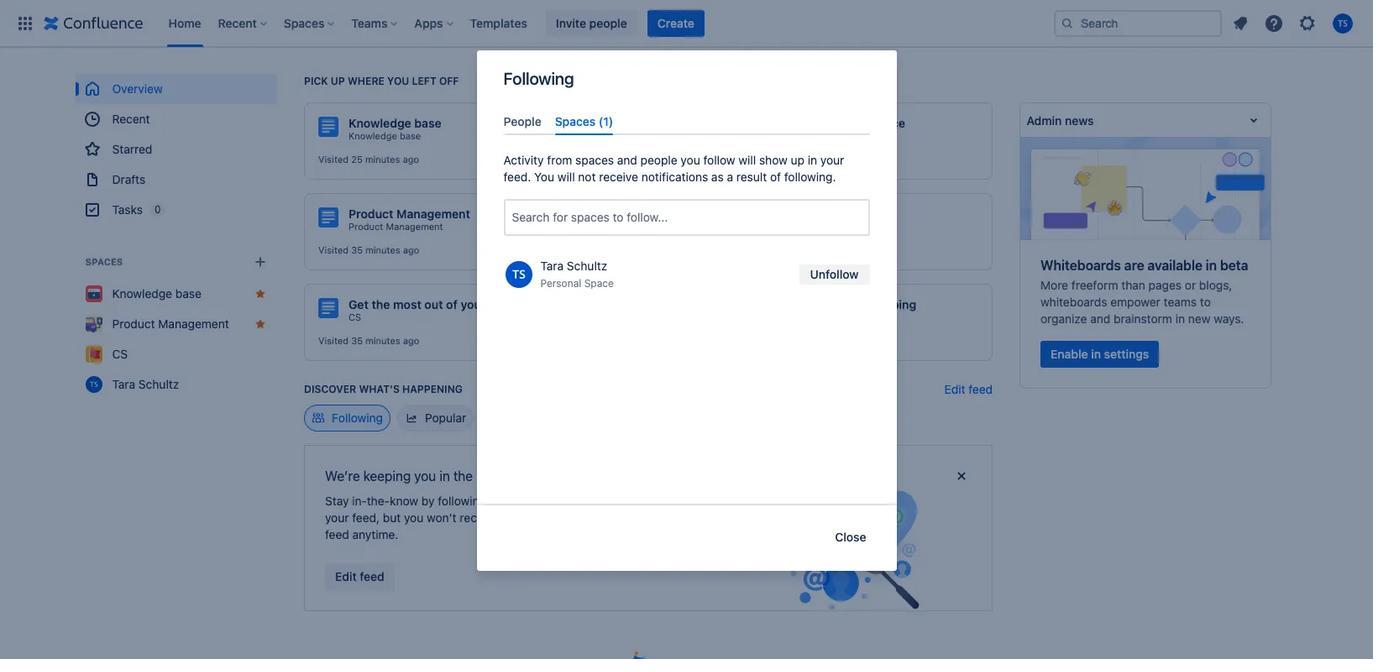 Task type: describe. For each thing, give the bounding box(es) containing it.
most for get the most out of your team space
[[745, 116, 773, 130]]

templates link
[[465, 10, 533, 37]]

their
[[598, 494, 626, 508]]

enable
[[1051, 347, 1089, 361]]

follow...
[[627, 210, 668, 225]]

2 vertical spatial feed
[[360, 570, 385, 584]]

up inside stay in-the-know by following people and spaces. their activity will show up in your feed, but you won't receive email notifications about it. add to, or edit, your feed anytime.
[[724, 494, 738, 508]]

receive inside the activity from spaces and people you follow will show up in your feed. you will not receive notifications as a result of following.
[[599, 170, 639, 184]]

tara schultz
[[113, 377, 180, 392]]

visited up "discover"
[[318, 335, 349, 346]]

(1)
[[599, 114, 614, 129]]

loop
[[477, 469, 503, 484]]

2 vertical spatial the
[[454, 469, 473, 484]]

what's
[[359, 383, 400, 396]]

minutes for product
[[366, 245, 401, 255]]

none text field inside following dialog
[[512, 209, 515, 226]]

teams
[[1164, 295, 1198, 309]]

search for spaces to follow...
[[512, 210, 668, 225]]

space for get the most out of your team space
[[872, 116, 906, 130]]

mapping
[[868, 297, 917, 312]]

invite
[[556, 16, 587, 30]]

the for get the most out of your team space cs
[[372, 297, 390, 312]]

unfollow button
[[800, 265, 870, 285]]

edit,
[[709, 511, 733, 525]]

stay in-the-know by following people and spaces. their activity will show up in your feed, but you won't receive email notifications about it. add to, or edit, your feed anytime.
[[325, 494, 760, 542]]

as
[[712, 170, 724, 184]]

keeping
[[364, 469, 411, 484]]

beta
[[1221, 258, 1249, 273]]

recent
[[113, 112, 151, 126]]

create link
[[648, 10, 705, 37]]

feed inside stay in-the-know by following people and spaces. their activity will show up in your feed, but you won't receive email notifications about it. add to, or edit, your feed anytime.
[[325, 528, 349, 542]]

discover
[[304, 383, 356, 396]]

cs inside get the most out of your team space cs
[[349, 312, 361, 323]]

get for get the most out of your team space cs
[[349, 297, 369, 312]]

for
[[553, 210, 568, 225]]

0 horizontal spatial spaces
[[86, 256, 123, 267]]

you up by
[[414, 469, 436, 484]]

feed,
[[352, 511, 380, 525]]

starred link
[[76, 134, 277, 165]]

popular button
[[397, 405, 474, 432]]

left
[[412, 75, 437, 87]]

ago for the
[[755, 154, 771, 165]]

activity
[[629, 494, 669, 508]]

templates
[[470, 16, 528, 30]]

spaces for and
[[576, 153, 614, 167]]

and inside stay in-the-know by following people and spaces. their activity will show up in your feed, but you won't receive email notifications about it. add to, or edit, your feed anytime.
[[530, 494, 550, 508]]

space
[[585, 277, 614, 290]]

team for get the most out of your team space
[[840, 116, 869, 130]]

from
[[547, 153, 573, 167]]

visited 35 minutes ago for product
[[318, 245, 420, 255]]

tara for tara schultz
[[113, 377, 136, 392]]

the-
[[367, 494, 390, 508]]

tab list inside following dialog
[[497, 108, 877, 135]]

admin
[[1028, 113, 1063, 127]]

1 horizontal spatial knowledge base link
[[349, 130, 421, 142]]

brainstorm
[[1114, 312, 1173, 326]]

0 horizontal spatial cs
[[113, 347, 128, 361]]

notifications inside stay in-the-know by following people and spaces. their activity will show up in your feed, but you won't receive email notifications about it. add to, or edit, your feed anytime.
[[534, 511, 601, 525]]

organize
[[1041, 312, 1088, 326]]

invite people button
[[546, 10, 638, 37]]

1 horizontal spatial edit
[[945, 382, 966, 397]]

visited for get the most out of your team space
[[670, 154, 700, 165]]

new
[[1189, 312, 1211, 326]]

blogs,
[[1200, 278, 1233, 292]]

0 horizontal spatial edit feed button
[[325, 564, 395, 591]]

overview link
[[76, 74, 277, 104]]

people inside stay in-the-know by following people and spaces. their activity will show up in your feed, but you won't receive email notifications about it. add to, or edit, your feed anytime.
[[490, 494, 527, 508]]

close
[[835, 530, 867, 545]]

up inside the activity from spaces and people you follow will show up in your feed. you will not receive notifications as a result of following.
[[791, 153, 805, 167]]

invite people
[[556, 16, 628, 30]]

personal
[[541, 277, 582, 290]]

notifications inside the activity from spaces and people you follow will show up in your feed. you will not receive notifications as a result of following.
[[642, 170, 709, 184]]

spaces for to
[[571, 210, 610, 225]]

following
[[438, 494, 487, 508]]

discover what's happening
[[304, 383, 463, 396]]

happening
[[403, 383, 463, 396]]

tara schultz personal space
[[541, 259, 614, 290]]

following inside button
[[332, 411, 383, 425]]

show inside stay in-the-know by following people and spaces. their activity will show up in your feed, but you won't receive email notifications about it. add to, or edit, your feed anytime.
[[693, 494, 721, 508]]

1 vertical spatial cs link
[[349, 312, 361, 324]]

admin news button
[[1021, 103, 1271, 137]]

pick up where you left off
[[304, 75, 459, 87]]

tara schultz link
[[76, 370, 277, 400]]

most for get the most out of your team space cs
[[393, 297, 422, 312]]

35 for product management
[[351, 245, 363, 255]]

of for get the most out of your team space cs
[[446, 297, 458, 312]]

minutes for knowledge
[[365, 154, 400, 165]]

more
[[1041, 278, 1069, 292]]

are
[[1125, 258, 1145, 273]]

base left unstar this space icon
[[176, 287, 202, 301]]

global element
[[10, 0, 1051, 47]]

anytime.
[[353, 528, 399, 542]]

about
[[604, 511, 635, 525]]

0 horizontal spatial will
[[558, 170, 575, 184]]

where
[[348, 75, 385, 87]]

0 vertical spatial edit feed button
[[945, 382, 993, 398]]

you
[[534, 170, 555, 184]]

2 horizontal spatial cs link
[[700, 221, 713, 233]]

minutes for get
[[717, 154, 752, 165]]

you left left
[[387, 75, 410, 87]]

0 vertical spatial edit feed
[[945, 382, 993, 397]]

1 vertical spatial edit
[[335, 570, 357, 584]]

receive inside stay in-the-know by following people and spaces. their activity will show up in your feed, but you won't receive email notifications about it. add to, or edit, your feed anytime.
[[460, 511, 499, 525]]

visited 25 minutes ago
[[318, 154, 419, 165]]

and inside whiteboards are available in beta more freeform than pages or blogs, whiteboards empower teams to organize and brainstorm in new ways.
[[1091, 312, 1111, 326]]

visited 35 minutes ago for get
[[670, 154, 771, 165]]

2 vertical spatial product management link
[[76, 309, 277, 339]]

spaces (1)
[[555, 114, 614, 129]]

spaces inside following dialog
[[555, 114, 596, 129]]

apps
[[415, 16, 443, 30]]

activity from spaces and people you follow will show up in your feed. you will not receive notifications as a result of following.
[[504, 153, 845, 184]]

in inside stay in-the-know by following people and spaces. their activity will show up in your feed, but you won't receive email notifications about it. add to, or edit, your feed anytime.
[[741, 494, 751, 508]]

base up visited 25 minutes ago
[[400, 130, 421, 141]]

2 horizontal spatial feed
[[969, 382, 993, 397]]

2 vertical spatial 35
[[351, 335, 363, 346]]

follow
[[704, 153, 736, 167]]

25
[[351, 154, 363, 165]]

unstar this space image
[[254, 318, 267, 331]]

popular
[[425, 411, 467, 425]]

apps button
[[410, 10, 460, 37]]

admin news
[[1028, 113, 1095, 127]]

spaces inside popup button
[[284, 16, 325, 30]]

drafts
[[113, 172, 146, 187]]

ways.
[[1214, 312, 1245, 326]]

create a space image
[[250, 252, 271, 272]]

it.
[[639, 511, 649, 525]]



Task type: locate. For each thing, give the bounding box(es) containing it.
0 vertical spatial most
[[745, 116, 773, 130]]

starred
[[113, 142, 153, 156]]

1 horizontal spatial up
[[724, 494, 738, 508]]

product management link for management
[[349, 221, 443, 233]]

news
[[1066, 113, 1095, 127]]

1 horizontal spatial feed
[[360, 570, 385, 584]]

you left follow at the top
[[681, 153, 701, 167]]

0 horizontal spatial knowledge base link
[[76, 279, 277, 309]]

1 horizontal spatial product management link
[[349, 221, 443, 233]]

search image
[[1061, 16, 1075, 30]]

will down from
[[558, 170, 575, 184]]

1 vertical spatial people
[[641, 153, 678, 167]]

2 vertical spatial spaces
[[86, 256, 123, 267]]

ago up get the most out of your team space cs
[[403, 245, 420, 255]]

get inside get the most out of your team space cs
[[349, 297, 369, 312]]

of inside the activity from spaces and people you follow will show up in your feed. you will not receive notifications as a result of following.
[[771, 170, 782, 184]]

journey
[[822, 297, 865, 312]]

product management link up tara schultz link
[[76, 309, 277, 339]]

edit feed
[[945, 382, 993, 397], [335, 570, 385, 584]]

drafts link
[[76, 165, 277, 195]]

cs down as at the right
[[700, 221, 713, 232]]

we're
[[325, 469, 360, 484]]

1 vertical spatial to
[[1201, 295, 1212, 309]]

receive
[[599, 170, 639, 184], [460, 511, 499, 525]]

35 for get the most out of your team space
[[703, 154, 714, 165]]

and up "email"
[[530, 494, 550, 508]]

pick
[[304, 75, 328, 87]]

0 vertical spatial up
[[331, 75, 345, 87]]

1 vertical spatial feed
[[325, 528, 349, 542]]

team inside get the most out of your team space cs
[[489, 297, 518, 312]]

will inside stay in-the-know by following people and spaces. their activity will show up in your feed, but you won't receive email notifications about it. add to, or edit, your feed anytime.
[[672, 494, 689, 508]]

most inside get the most out of your team space cs
[[393, 297, 422, 312]]

0 horizontal spatial cs link
[[76, 339, 277, 370]]

schultz for tara schultz
[[139, 377, 180, 392]]

0 horizontal spatial up
[[331, 75, 345, 87]]

0 horizontal spatial out
[[425, 297, 443, 312]]

0 horizontal spatial most
[[393, 297, 422, 312]]

will up to,
[[672, 494, 689, 508]]

1 horizontal spatial space
[[872, 116, 906, 130]]

1 vertical spatial edit feed
[[335, 570, 385, 584]]

0 vertical spatial spaces
[[576, 153, 614, 167]]

show up edit,
[[693, 494, 721, 508]]

get for get the most out of your team space
[[700, 116, 720, 130]]

and inside the activity from spaces and people you follow will show up in your feed. you will not receive notifications as a result of following.
[[617, 153, 638, 167]]

your inside the activity from spaces and people you follow will show up in your feed. you will not receive notifications as a result of following.
[[821, 153, 845, 167]]

show up result
[[760, 153, 788, 167]]

result
[[737, 170, 767, 184]]

2 vertical spatial visited 35 minutes ago
[[318, 335, 420, 346]]

you down the know
[[404, 511, 424, 525]]

or inside whiteboards are available in beta more freeform than pages or blogs, whiteboards empower teams to organize and brainstorm in new ways.
[[1186, 278, 1197, 292]]

0 horizontal spatial the
[[372, 297, 390, 312]]

we're keeping you in the loop
[[325, 469, 503, 484]]

2 horizontal spatial and
[[1091, 312, 1111, 326]]

1 vertical spatial or
[[694, 511, 705, 525]]

0 horizontal spatial edit
[[335, 570, 357, 584]]

people right invite
[[590, 16, 628, 30]]

or
[[1186, 278, 1197, 292], [694, 511, 705, 525]]

1 vertical spatial most
[[393, 297, 422, 312]]

spaces up pick at left
[[284, 16, 325, 30]]

cs link up what's
[[349, 312, 361, 324]]

space
[[872, 116, 906, 130], [521, 297, 554, 312]]

0 vertical spatial product management link
[[700, 130, 795, 142]]

unstar this space image
[[254, 287, 267, 301]]

stay
[[325, 494, 349, 508]]

1 horizontal spatial to
[[1201, 295, 1212, 309]]

up up edit,
[[724, 494, 738, 508]]

1 horizontal spatial or
[[1186, 278, 1197, 292]]

or up teams
[[1186, 278, 1197, 292]]

to up new
[[1201, 295, 1212, 309]]

group containing overview
[[76, 74, 277, 225]]

to,
[[677, 511, 691, 525]]

space inside get the most out of your team space cs
[[521, 297, 554, 312]]

2 vertical spatial will
[[672, 494, 689, 508]]

or inside stay in-the-know by following people and spaces. their activity will show up in your feed, but you won't receive email notifications about it. add to, or edit, your feed anytime.
[[694, 511, 705, 525]]

product management link
[[700, 130, 795, 142], [349, 221, 443, 233], [76, 309, 277, 339]]

spaces right for
[[571, 210, 610, 225]]

0 vertical spatial spaces
[[284, 16, 325, 30]]

knowledge base link
[[349, 130, 421, 142], [76, 279, 277, 309]]

won't
[[427, 511, 457, 525]]

-
[[755, 297, 761, 312]]

in inside the activity from spaces and people you follow will show up in your feed. you will not receive notifications as a result of following.
[[808, 153, 818, 167]]

of
[[798, 116, 809, 130], [771, 170, 782, 184], [446, 297, 458, 312]]

tara inside tara schultz personal space
[[541, 259, 564, 273]]

people inside button
[[590, 16, 628, 30]]

1 horizontal spatial notifications
[[642, 170, 709, 184]]

0 vertical spatial 35
[[703, 154, 714, 165]]

0 vertical spatial or
[[1186, 278, 1197, 292]]

or right to,
[[694, 511, 705, 525]]

following dialog
[[477, 50, 897, 571]]

of for get the most out of your team space
[[798, 116, 809, 130]]

up
[[331, 75, 345, 87], [791, 153, 805, 167], [724, 494, 738, 508]]

schultz inside tara schultz personal space
[[567, 259, 608, 273]]

whiteboards
[[1041, 295, 1108, 309]]

and down whiteboards
[[1091, 312, 1111, 326]]

0 vertical spatial team
[[840, 116, 869, 130]]

1 vertical spatial edit feed button
[[325, 564, 395, 591]]

out for get the most out of your team space
[[776, 116, 795, 130]]

visited left 25 on the left top
[[318, 154, 349, 165]]

show
[[760, 153, 788, 167], [693, 494, 721, 508]]

feed.
[[504, 170, 531, 184]]

out inside get the most out of your team space cs
[[425, 297, 443, 312]]

1 vertical spatial knowledge base link
[[76, 279, 277, 309]]

your
[[812, 116, 837, 130], [821, 153, 845, 167], [461, 297, 486, 312], [325, 511, 349, 525], [736, 511, 760, 525]]

minutes
[[365, 154, 400, 165], [717, 154, 752, 165], [366, 245, 401, 255], [366, 335, 401, 346]]

tab list containing people
[[497, 108, 877, 135]]

the for get the most out of your team space
[[723, 116, 742, 130]]

2 horizontal spatial will
[[739, 153, 756, 167]]

0 vertical spatial to
[[613, 210, 624, 225]]

product management link up follow at the top
[[700, 130, 795, 142]]

0 vertical spatial receive
[[599, 170, 639, 184]]

spaces
[[284, 16, 325, 30], [555, 114, 596, 129], [86, 256, 123, 267]]

1 vertical spatial spaces
[[555, 114, 596, 129]]

to inside following dialog
[[613, 210, 624, 225]]

0 horizontal spatial receive
[[460, 511, 499, 525]]

1 vertical spatial spaces
[[571, 210, 610, 225]]

spaces down tasks
[[86, 256, 123, 267]]

1 horizontal spatial spaces
[[284, 16, 325, 30]]

get the most out of your team space cs
[[349, 297, 554, 323]]

ago for base
[[403, 154, 419, 165]]

schultz for tara schultz personal space
[[567, 259, 608, 273]]

1 vertical spatial up
[[791, 153, 805, 167]]

0 horizontal spatial and
[[530, 494, 550, 508]]

people inside the activity from spaces and people you follow will show up in your feed. you will not receive notifications as a result of following.
[[641, 153, 678, 167]]

cs link
[[700, 221, 713, 233], [349, 312, 361, 324], [76, 339, 277, 370]]

ago
[[403, 154, 419, 165], [755, 154, 771, 165], [403, 245, 420, 255], [403, 335, 420, 346]]

0 vertical spatial space
[[872, 116, 906, 130]]

0 vertical spatial tara
[[541, 259, 564, 273]]

confluence image
[[44, 13, 143, 33], [44, 13, 143, 33]]

0 vertical spatial get
[[700, 116, 720, 130]]

0 vertical spatial following
[[504, 69, 574, 88]]

ago right 25 on the left top
[[403, 154, 419, 165]]

cs link up tara schultz
[[76, 339, 277, 370]]

0 vertical spatial visited 35 minutes ago
[[670, 154, 771, 165]]

0 vertical spatial notifications
[[642, 170, 709, 184]]

edit feed button
[[945, 382, 993, 398], [325, 564, 395, 591]]

2 vertical spatial and
[[530, 494, 550, 508]]

notifications
[[642, 170, 709, 184], [534, 511, 601, 525]]

visited left follow at the top
[[670, 154, 700, 165]]

people up follow...
[[641, 153, 678, 167]]

of inside get the most out of your team space cs
[[446, 297, 458, 312]]

to left follow...
[[613, 210, 624, 225]]

0 horizontal spatial feed
[[325, 528, 349, 542]]

spaces button
[[279, 10, 341, 37]]

cs up tara schultz
[[113, 347, 128, 361]]

2 vertical spatial cs link
[[76, 339, 277, 370]]

1 horizontal spatial of
[[771, 170, 782, 184]]

1 horizontal spatial cs link
[[349, 312, 361, 324]]

recent link
[[76, 104, 277, 134]]

1 vertical spatial will
[[558, 170, 575, 184]]

cs up what's
[[349, 312, 361, 323]]

to inside whiteboards are available in beta more freeform than pages or blogs, whiteboards empower teams to organize and brainstorm in new ways.
[[1201, 295, 1212, 309]]

2 horizontal spatial the
[[723, 116, 742, 130]]

1 horizontal spatial will
[[672, 494, 689, 508]]

search
[[512, 210, 550, 225]]

in
[[808, 153, 818, 167], [1207, 258, 1218, 273], [1176, 312, 1186, 326], [1092, 347, 1102, 361], [440, 469, 450, 484], [741, 494, 751, 508]]

template - customer journey mapping
[[700, 297, 917, 312]]

will up result
[[739, 153, 756, 167]]

the
[[723, 116, 742, 130], [372, 297, 390, 312], [454, 469, 473, 484]]

1 horizontal spatial out
[[776, 116, 795, 130]]

2 horizontal spatial spaces
[[555, 114, 596, 129]]

spaces up not
[[576, 153, 614, 167]]

1 vertical spatial following
[[332, 411, 383, 425]]

1 horizontal spatial receive
[[599, 170, 639, 184]]

0 horizontal spatial people
[[490, 494, 527, 508]]

base
[[415, 116, 442, 130], [400, 130, 421, 141], [176, 287, 202, 301]]

add
[[652, 511, 674, 525]]

pages
[[1149, 278, 1182, 292]]

customer
[[764, 297, 819, 312]]

1 horizontal spatial the
[[454, 469, 473, 484]]

1 horizontal spatial and
[[617, 153, 638, 167]]

Search field
[[1055, 10, 1223, 37]]

product management link for the
[[700, 130, 795, 142]]

banner
[[0, 0, 1374, 47]]

0 vertical spatial edit
[[945, 382, 966, 397]]

close message box image
[[952, 466, 972, 487]]

tasks
[[113, 203, 143, 217]]

following down what's
[[332, 411, 383, 425]]

visited for product management
[[318, 245, 349, 255]]

home link
[[163, 10, 206, 37]]

receive down following on the left
[[460, 511, 499, 525]]

product management link down visited 25 minutes ago
[[349, 221, 443, 233]]

following inside dialog
[[504, 69, 574, 88]]

settings icon image
[[1298, 13, 1318, 33]]

space for get the most out of your team space cs
[[521, 297, 554, 312]]

visited right 'create a space' icon
[[318, 245, 349, 255]]

people up "email"
[[490, 494, 527, 508]]

freeform
[[1072, 278, 1119, 292]]

unfollow
[[811, 267, 859, 282]]

you inside the activity from spaces and people you follow will show up in your feed. you will not receive notifications as a result of following.
[[681, 153, 701, 167]]

people
[[504, 114, 542, 129]]

2 horizontal spatial of
[[798, 116, 809, 130]]

following button
[[304, 405, 391, 432]]

0 horizontal spatial show
[[693, 494, 721, 508]]

in-
[[352, 494, 367, 508]]

1 horizontal spatial following
[[504, 69, 574, 88]]

0 vertical spatial people
[[590, 16, 628, 30]]

a
[[727, 170, 734, 184]]

ago down get the most out of your team space cs
[[403, 335, 420, 346]]

schultz
[[567, 259, 608, 273], [139, 377, 180, 392]]

receive right not
[[599, 170, 639, 184]]

get the most out of your team space
[[700, 116, 906, 130]]

0 horizontal spatial edit feed
[[335, 570, 385, 584]]

1 vertical spatial out
[[425, 297, 443, 312]]

tara for tara schultz personal space
[[541, 259, 564, 273]]

1 horizontal spatial schultz
[[567, 259, 608, 273]]

to
[[613, 210, 624, 225], [1201, 295, 1212, 309]]

whiteboards are available in beta more freeform than pages or blogs, whiteboards empower teams to organize and brainstorm in new ways.
[[1041, 258, 1249, 326]]

1 vertical spatial and
[[1091, 312, 1111, 326]]

cs
[[700, 221, 713, 232], [349, 312, 361, 323], [113, 347, 128, 361]]

visited 35 minutes ago
[[670, 154, 771, 165], [318, 245, 420, 255], [318, 335, 420, 346]]

0
[[155, 203, 161, 216]]

1 vertical spatial notifications
[[534, 511, 601, 525]]

0 vertical spatial feed
[[969, 382, 993, 397]]

following
[[504, 69, 574, 88], [332, 411, 383, 425]]

0 vertical spatial cs
[[700, 221, 713, 232]]

your inside get the most out of your team space cs
[[461, 297, 486, 312]]

0 horizontal spatial schultz
[[139, 377, 180, 392]]

product management
[[700, 130, 795, 141], [349, 207, 471, 221], [349, 221, 443, 232], [113, 317, 230, 331]]

cs link down as at the right
[[700, 221, 713, 233]]

show inside the activity from spaces and people you follow will show up in your feed. you will not receive notifications as a result of following.
[[760, 153, 788, 167]]

2 vertical spatial cs
[[113, 347, 128, 361]]

up right pick at left
[[331, 75, 345, 87]]

enable in settings link
[[1041, 341, 1160, 368]]

banner containing home
[[0, 0, 1374, 47]]

0 horizontal spatial tara
[[113, 377, 136, 392]]

whiteboards
[[1041, 258, 1122, 273]]

None text field
[[512, 209, 515, 226]]

following.
[[785, 170, 837, 184]]

ago for management
[[403, 245, 420, 255]]

create
[[658, 16, 695, 30]]

tab list
[[497, 108, 877, 135]]

0 vertical spatial will
[[739, 153, 756, 167]]

know
[[390, 494, 419, 508]]

you inside stay in-the-know by following people and spaces. their activity will show up in your feed, but you won't receive email notifications about it. add to, or edit, your feed anytime.
[[404, 511, 424, 525]]

group
[[76, 74, 277, 225]]

1 vertical spatial 35
[[351, 245, 363, 255]]

following up people
[[504, 69, 574, 88]]

0 vertical spatial the
[[723, 116, 742, 130]]

and up follow...
[[617, 153, 638, 167]]

0 vertical spatial of
[[798, 116, 809, 130]]

2 horizontal spatial cs
[[700, 221, 713, 232]]

spaces inside the activity from spaces and people you follow will show up in your feed. you will not receive notifications as a result of following.
[[576, 153, 614, 167]]

notifications down spaces.
[[534, 511, 601, 525]]

1 horizontal spatial edit feed
[[945, 382, 993, 397]]

not
[[578, 170, 596, 184]]

ago up result
[[755, 154, 771, 165]]

out for get the most out of your team space cs
[[425, 297, 443, 312]]

up up following.
[[791, 153, 805, 167]]

home
[[168, 16, 201, 30]]

1 vertical spatial cs
[[349, 312, 361, 323]]

1 vertical spatial schultz
[[139, 377, 180, 392]]

0 horizontal spatial space
[[521, 297, 554, 312]]

1 vertical spatial team
[[489, 297, 518, 312]]

empower
[[1111, 295, 1161, 309]]

the inside get the most out of your team space cs
[[372, 297, 390, 312]]

1 vertical spatial the
[[372, 297, 390, 312]]

team for get the most out of your team space cs
[[489, 297, 518, 312]]

settings
[[1105, 347, 1150, 361]]

activity
[[504, 153, 544, 167]]

off
[[439, 75, 459, 87]]

close button
[[825, 524, 877, 551]]

base down left
[[415, 116, 442, 130]]

available
[[1148, 258, 1203, 273]]

1 vertical spatial receive
[[460, 511, 499, 525]]

visited for knowledge base
[[318, 154, 349, 165]]

product
[[700, 130, 735, 141], [349, 207, 394, 221], [349, 221, 384, 232], [113, 317, 156, 331]]

notifications left as at the right
[[642, 170, 709, 184]]

spaces left "(1)"
[[555, 114, 596, 129]]

1 vertical spatial space
[[521, 297, 554, 312]]



Task type: vqa. For each thing, say whether or not it's contained in the screenshot.
Tara Schultz Personal Space
yes



